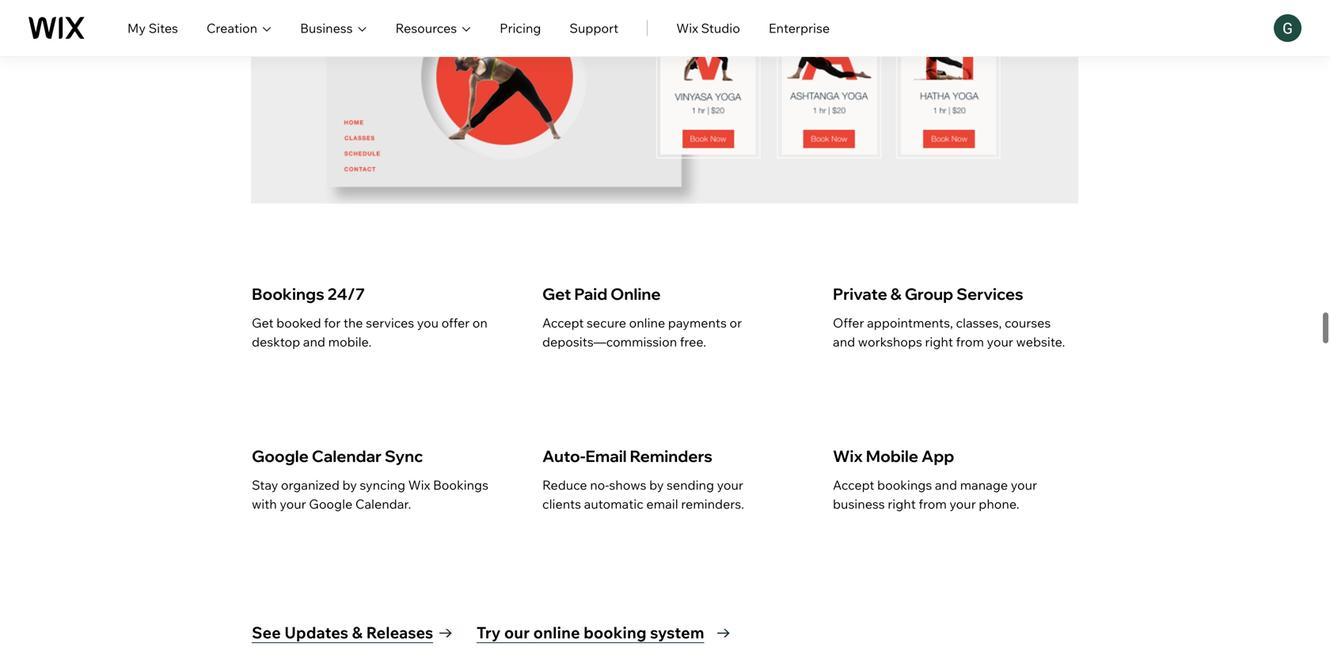 Task type: describe. For each thing, give the bounding box(es) containing it.
mobile
[[866, 447, 919, 466]]

enterprise
[[769, 20, 830, 36]]

wix mobile app
[[833, 447, 955, 466]]

& inside list
[[891, 284, 902, 304]]

paid
[[575, 284, 608, 304]]

reminders
[[630, 447, 713, 466]]

releases
[[366, 623, 433, 643]]

accept secure online payments or deposits—commission free.
[[543, 315, 742, 350]]

google inside 'stay organized by syncing wix bookings with your google calendar.'
[[309, 497, 353, 512]]

private
[[833, 284, 888, 304]]

business
[[833, 497, 885, 512]]

private & group services
[[833, 284, 1024, 304]]

booking
[[584, 623, 647, 643]]

bookings inside 'stay organized by syncing wix bookings with your google calendar.'
[[433, 478, 489, 493]]

see
[[252, 623, 281, 643]]

right for group
[[926, 334, 954, 350]]

on
[[473, 315, 488, 331]]

desktop
[[252, 334, 300, 350]]

online for booking
[[534, 623, 580, 643]]

get for get paid online
[[543, 284, 571, 304]]

reduce no-shows by sending your clients automatic email reminders.
[[543, 478, 745, 512]]

resources button
[[396, 19, 471, 38]]

booked
[[277, 315, 321, 331]]

shows
[[609, 478, 647, 493]]

accept bookings and manage your business right from your phone.
[[833, 478, 1038, 512]]

reminders.
[[681, 497, 745, 512]]

app
[[922, 447, 955, 466]]

payments
[[668, 315, 727, 331]]

studio
[[701, 20, 741, 36]]

sync
[[385, 447, 423, 466]]

auto-
[[543, 447, 586, 466]]

wix for wix mobile app
[[833, 447, 863, 466]]

right for app
[[888, 497, 916, 512]]

email
[[647, 497, 679, 512]]

mobile.
[[328, 334, 372, 350]]

website.
[[1017, 334, 1066, 350]]

with
[[252, 497, 277, 512]]

phone.
[[979, 497, 1020, 512]]

or
[[730, 315, 742, 331]]

see updates & releases
[[252, 623, 433, 643]]

for
[[324, 315, 341, 331]]

get for get booked for the services you offer on desktop and mobile.
[[252, 315, 274, 331]]

list containing bookings 24/7
[[251, 245, 1075, 569]]

google calendar sync
[[252, 447, 423, 466]]

stay organized by syncing wix bookings with your google calendar.
[[252, 478, 489, 512]]

my
[[127, 20, 146, 36]]

bookings 24/7
[[252, 284, 365, 304]]

your inside 'stay organized by syncing wix bookings with your google calendar.'
[[280, 497, 306, 512]]

enterprise link
[[769, 19, 830, 38]]

clients
[[543, 497, 581, 512]]

free.
[[680, 334, 707, 350]]

see updates & releases link
[[252, 623, 452, 645]]

wix studio link
[[677, 19, 741, 38]]

calendar.
[[356, 497, 411, 512]]

try our online booking system link
[[477, 623, 730, 645]]

online for payments
[[629, 315, 666, 331]]

the
[[344, 315, 363, 331]]



Task type: vqa. For each thing, say whether or not it's contained in the screenshot.


Task type: locate. For each thing, give the bounding box(es) containing it.
by inside reduce no-shows by sending your clients automatic email reminders.
[[650, 478, 664, 493]]

1 horizontal spatial google
[[309, 497, 353, 512]]

bookings right syncing
[[433, 478, 489, 493]]

creation
[[207, 20, 258, 36]]

right inside offer appointments, classes, courses and workshops right from your website.
[[926, 334, 954, 350]]

0 horizontal spatial wix
[[408, 478, 430, 493]]

by up email
[[650, 478, 664, 493]]

your inside offer appointments, classes, courses and workshops right from your website.
[[987, 334, 1014, 350]]

0 horizontal spatial right
[[888, 497, 916, 512]]

accept for wix
[[833, 478, 875, 493]]

get
[[543, 284, 571, 304], [252, 315, 274, 331]]

and inside offer appointments, classes, courses and workshops right from your website.
[[833, 334, 856, 350]]

from for group
[[957, 334, 985, 350]]

support link
[[570, 19, 619, 38]]

google up stay
[[252, 447, 309, 466]]

0 vertical spatial wix
[[677, 20, 699, 36]]

wix inside 'stay organized by syncing wix bookings with your google calendar.'
[[408, 478, 430, 493]]

0 vertical spatial right
[[926, 334, 954, 350]]

courses
[[1005, 315, 1051, 331]]

try our online booking system
[[477, 623, 705, 643]]

wix left mobile in the bottom of the page
[[833, 447, 863, 466]]

online inside accept secure online payments or deposits—commission free.
[[629, 315, 666, 331]]

wix down "sync"
[[408, 478, 430, 493]]

1 horizontal spatial by
[[650, 478, 664, 493]]

from
[[957, 334, 985, 350], [919, 497, 947, 512]]

1 vertical spatial accept
[[833, 478, 875, 493]]

& right the updates
[[352, 623, 363, 643]]

1 vertical spatial bookings
[[433, 478, 489, 493]]

1 horizontal spatial and
[[833, 334, 856, 350]]

google
[[252, 447, 309, 466], [309, 497, 353, 512]]

updates
[[285, 623, 349, 643]]

offer
[[442, 315, 470, 331]]

your
[[987, 334, 1014, 350], [717, 478, 744, 493], [1011, 478, 1038, 493], [280, 497, 306, 512], [950, 497, 976, 512]]

my sites
[[127, 20, 178, 36]]

from inside offer appointments, classes, courses and workshops right from your website.
[[957, 334, 985, 350]]

appointments,
[[867, 315, 954, 331]]

stay
[[252, 478, 278, 493]]

2 horizontal spatial wix
[[833, 447, 863, 466]]

your inside reduce no-shows by sending your clients automatic email reminders.
[[717, 478, 744, 493]]

wix left "studio"
[[677, 20, 699, 36]]

0 vertical spatial &
[[891, 284, 902, 304]]

your up phone.
[[1011, 478, 1038, 493]]

1 by from the left
[[343, 478, 357, 493]]

system
[[650, 623, 705, 643]]

online
[[611, 284, 661, 304]]

syncing
[[360, 478, 406, 493]]

1 horizontal spatial bookings
[[433, 478, 489, 493]]

try
[[477, 623, 501, 643]]

offer appointments, classes, courses and workshops right from your website.
[[833, 315, 1066, 350]]

and down "booked"
[[303, 334, 326, 350]]

1 vertical spatial get
[[252, 315, 274, 331]]

email
[[586, 447, 627, 466]]

0 vertical spatial accept
[[543, 315, 584, 331]]

business
[[300, 20, 353, 36]]

1 vertical spatial wix
[[833, 447, 863, 466]]

your down manage
[[950, 497, 976, 512]]

accept
[[543, 315, 584, 331], [833, 478, 875, 493]]

support
[[570, 20, 619, 36]]

0 vertical spatial online
[[629, 315, 666, 331]]

group
[[905, 284, 954, 304]]

secure
[[587, 315, 627, 331]]

list
[[251, 245, 1075, 569]]

0 vertical spatial from
[[957, 334, 985, 350]]

offer
[[833, 315, 865, 331]]

my sites link
[[127, 19, 178, 38]]

sending
[[667, 478, 715, 493]]

&
[[891, 284, 902, 304], [352, 623, 363, 643]]

reduce
[[543, 478, 587, 493]]

your down classes, on the top
[[987, 334, 1014, 350]]

online inside try our online booking system link
[[534, 623, 580, 643]]

accept down paid
[[543, 315, 584, 331]]

0 vertical spatial bookings
[[252, 284, 325, 304]]

0 horizontal spatial &
[[352, 623, 363, 643]]

right down the appointments,
[[926, 334, 954, 350]]

bookings up "booked"
[[252, 284, 325, 304]]

accept inside the accept bookings and manage your business right from your phone.
[[833, 478, 875, 493]]

bookings
[[878, 478, 933, 493]]

online
[[629, 315, 666, 331], [534, 623, 580, 643]]

1 horizontal spatial online
[[629, 315, 666, 331]]

1 vertical spatial &
[[352, 623, 363, 643]]

0 vertical spatial google
[[252, 447, 309, 466]]

automatic
[[584, 497, 644, 512]]

and inside get booked for the services you offer on desktop and mobile.
[[303, 334, 326, 350]]

organized
[[281, 478, 340, 493]]

right inside the accept bookings and manage your business right from your phone.
[[888, 497, 916, 512]]

pricing
[[500, 20, 541, 36]]

get paid online
[[543, 284, 661, 304]]

1 horizontal spatial &
[[891, 284, 902, 304]]

accept for get
[[543, 315, 584, 331]]

your up 'reminders.'
[[717, 478, 744, 493]]

0 vertical spatial get
[[543, 284, 571, 304]]

1 vertical spatial google
[[309, 497, 353, 512]]

no-
[[590, 478, 609, 493]]

accept up business
[[833, 478, 875, 493]]

creation button
[[207, 19, 272, 38]]

you
[[417, 315, 439, 331]]

0 horizontal spatial google
[[252, 447, 309, 466]]

1 horizontal spatial get
[[543, 284, 571, 304]]

0 horizontal spatial and
[[303, 334, 326, 350]]

from down classes, on the top
[[957, 334, 985, 350]]

from inside the accept bookings and manage your business right from your phone.
[[919, 497, 947, 512]]

0 horizontal spatial get
[[252, 315, 274, 331]]

online down online
[[629, 315, 666, 331]]

by
[[343, 478, 357, 493], [650, 478, 664, 493]]

2 horizontal spatial and
[[935, 478, 958, 493]]

your down organized at the left
[[280, 497, 306, 512]]

bookings
[[252, 284, 325, 304], [433, 478, 489, 493]]

and inside the accept bookings and manage your business right from your phone.
[[935, 478, 958, 493]]

workshops
[[858, 334, 923, 350]]

1 horizontal spatial right
[[926, 334, 954, 350]]

1 vertical spatial online
[[534, 623, 580, 643]]

2 by from the left
[[650, 478, 664, 493]]

get up desktop
[[252, 315, 274, 331]]

from down bookings
[[919, 497, 947, 512]]

wix studio
[[677, 20, 741, 36]]

auto-email reminders
[[543, 447, 713, 466]]

1 horizontal spatial from
[[957, 334, 985, 350]]

online right our
[[534, 623, 580, 643]]

0 horizontal spatial online
[[534, 623, 580, 643]]

24/7
[[328, 284, 365, 304]]

pricing link
[[500, 19, 541, 38]]

wix
[[677, 20, 699, 36], [833, 447, 863, 466], [408, 478, 430, 493]]

sites
[[149, 20, 178, 36]]

resources
[[396, 20, 457, 36]]

1 vertical spatial right
[[888, 497, 916, 512]]

right
[[926, 334, 954, 350], [888, 497, 916, 512]]

services
[[366, 315, 414, 331]]

get left paid
[[543, 284, 571, 304]]

profile image image
[[1275, 14, 1302, 42]]

0 horizontal spatial accept
[[543, 315, 584, 331]]

0 horizontal spatial bookings
[[252, 284, 325, 304]]

bookings website for a yoga studio image
[[251, 0, 1079, 207], [280, 70, 443, 195]]

and down offer
[[833, 334, 856, 350]]

accept inside accept secure online payments or deposits—commission free.
[[543, 315, 584, 331]]

get booked for the services you offer on desktop and mobile.
[[252, 315, 488, 350]]

services
[[957, 284, 1024, 304]]

from for app
[[919, 497, 947, 512]]

1 horizontal spatial wix
[[677, 20, 699, 36]]

& up the appointments,
[[891, 284, 902, 304]]

calendar
[[312, 447, 382, 466]]

business button
[[300, 19, 367, 38]]

classes,
[[956, 315, 1002, 331]]

and down app at the right of the page
[[935, 478, 958, 493]]

deposits—commission
[[543, 334, 677, 350]]

by down calendar
[[343, 478, 357, 493]]

manage
[[961, 478, 1008, 493]]

wix for wix studio
[[677, 20, 699, 36]]

0 horizontal spatial by
[[343, 478, 357, 493]]

right down bookings
[[888, 497, 916, 512]]

1 horizontal spatial accept
[[833, 478, 875, 493]]

google down organized at the left
[[309, 497, 353, 512]]

get inside get booked for the services you offer on desktop and mobile.
[[252, 315, 274, 331]]

1 vertical spatial from
[[919, 497, 947, 512]]

by inside 'stay organized by syncing wix bookings with your google calendar.'
[[343, 478, 357, 493]]

our
[[504, 623, 530, 643]]

0 horizontal spatial from
[[919, 497, 947, 512]]

2 vertical spatial wix
[[408, 478, 430, 493]]



